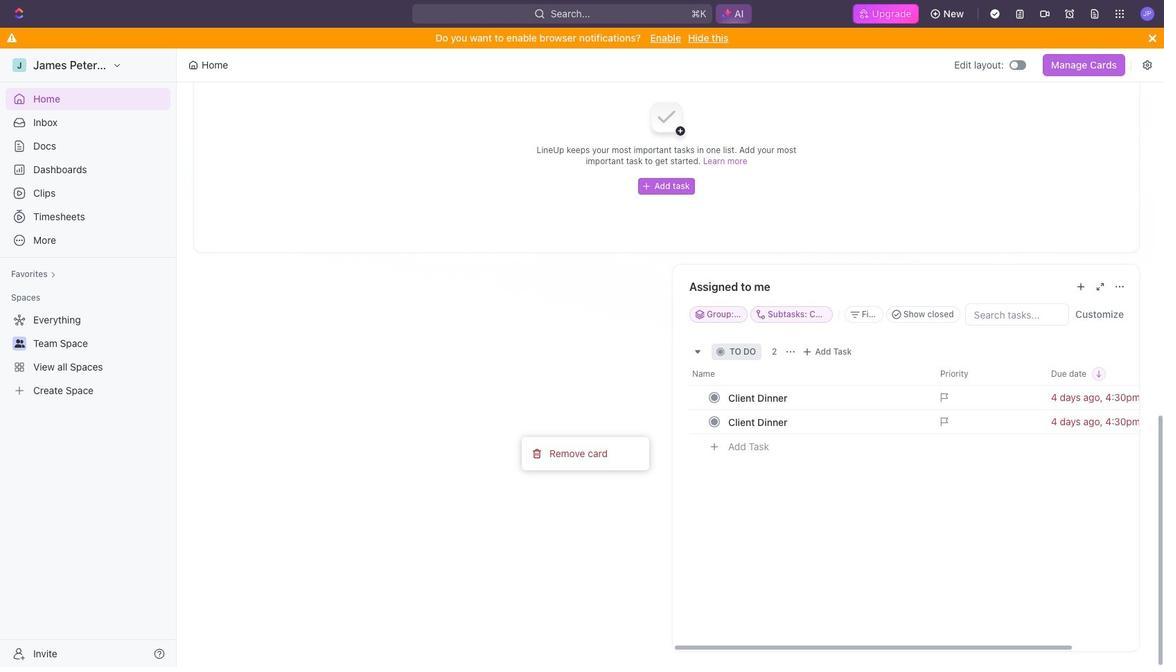 Task type: describe. For each thing, give the bounding box(es) containing it.
Search tasks... text field
[[966, 304, 1069, 325]]

sidebar navigation
[[0, 49, 177, 668]]



Task type: locate. For each thing, give the bounding box(es) containing it.
tree inside sidebar navigation
[[6, 309, 171, 402]]

tree
[[6, 309, 171, 402]]



Task type: vqa. For each thing, say whether or not it's contained in the screenshot.
The Want at the top of page
no



